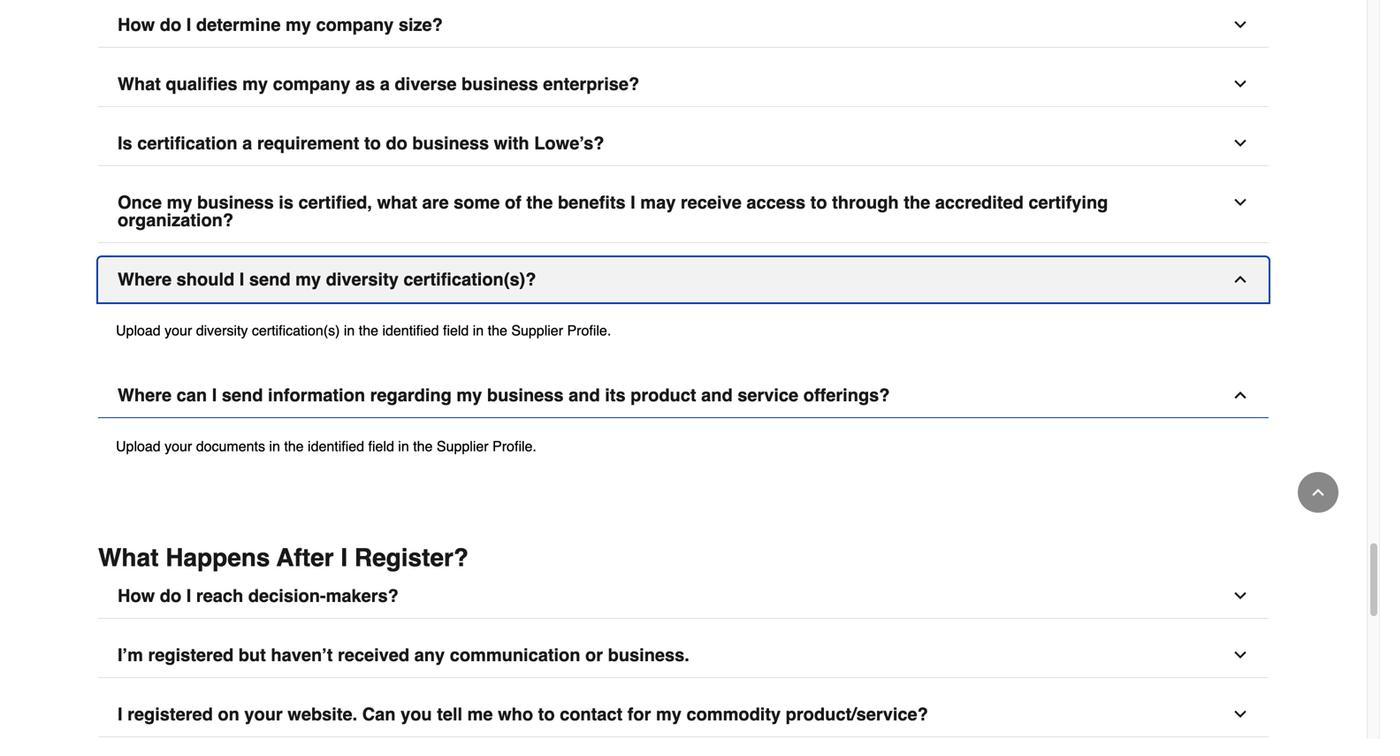 Task type: vqa. For each thing, say whether or not it's contained in the screenshot.
the bottommost LIGHTING
no



Task type: locate. For each thing, give the bounding box(es) containing it.
2 vertical spatial chevron down image
[[1232, 646, 1249, 664]]

your
[[165, 322, 192, 339], [165, 438, 192, 454], [244, 704, 283, 725]]

company inside button
[[316, 15, 394, 35]]

to right the access
[[810, 192, 827, 213]]

is
[[118, 133, 132, 153]]

how for how do i reach decision-makers?
[[118, 586, 155, 606]]

where should i send my diversity certification(s)? button
[[98, 257, 1269, 302]]

1 vertical spatial what
[[98, 544, 159, 572]]

i left may
[[630, 192, 635, 213]]

profile. up "its"
[[567, 322, 611, 339]]

the down the where should i send my diversity certification(s)?
[[359, 322, 378, 339]]

can
[[362, 704, 396, 725]]

you
[[401, 704, 432, 725]]

0 vertical spatial a
[[380, 74, 390, 94]]

with
[[494, 133, 529, 153]]

0 vertical spatial your
[[165, 322, 192, 339]]

in right documents
[[269, 438, 280, 454]]

company up as
[[316, 15, 394, 35]]

field down certification(s)?
[[443, 322, 469, 339]]

my right for
[[656, 704, 682, 725]]

i'm registered but haven't received any communication or business.
[[118, 645, 689, 665]]

diversity down "should"
[[196, 322, 248, 339]]

in right certification(s)
[[344, 322, 355, 339]]

0 horizontal spatial and
[[569, 385, 600, 405]]

chevron down image inside how do i determine my company size? button
[[1232, 16, 1249, 34]]

send inside where should i send my diversity certification(s)? button
[[249, 269, 290, 290]]

chevron down image
[[1232, 75, 1249, 93], [1232, 587, 1249, 605], [1232, 646, 1249, 664]]

how
[[118, 15, 155, 35], [118, 586, 155, 606]]

2 chevron down image from the top
[[1232, 587, 1249, 605]]

do left reach
[[160, 586, 181, 606]]

enterprise?
[[543, 74, 639, 94]]

2 vertical spatial chevron up image
[[1309, 484, 1327, 501]]

do for how do i determine my company size?
[[160, 15, 181, 35]]

your down "should"
[[165, 322, 192, 339]]

2 how from the top
[[118, 586, 155, 606]]

1 vertical spatial company
[[273, 74, 350, 94]]

0 horizontal spatial profile.
[[492, 438, 536, 454]]

2 where from the top
[[118, 385, 172, 405]]

1 vertical spatial chevron down image
[[1232, 587, 1249, 605]]

registered right i'm on the left bottom of page
[[148, 645, 234, 665]]

my right determine
[[286, 15, 311, 35]]

send for my
[[249, 269, 290, 290]]

how do i determine my company size?
[[118, 15, 443, 35]]

company inside button
[[273, 74, 350, 94]]

requirement
[[257, 133, 359, 153]]

certification(s)?
[[404, 269, 536, 290]]

i left determine
[[186, 15, 191, 35]]

0 vertical spatial what
[[118, 74, 161, 94]]

chevron down image inside the 'i registered on your website. can you tell me who to contact for my commodity product/service?' button
[[1232, 706, 1249, 723]]

identified down information
[[308, 438, 364, 454]]

how do i reach decision-makers? button
[[98, 574, 1269, 619]]

2 vertical spatial to
[[538, 704, 555, 725]]

the down the regarding
[[413, 438, 433, 454]]

0 vertical spatial how
[[118, 15, 155, 35]]

the
[[526, 192, 553, 213], [904, 192, 930, 213], [359, 322, 378, 339], [488, 322, 507, 339], [284, 438, 304, 454], [413, 438, 433, 454]]

1 vertical spatial send
[[222, 385, 263, 405]]

to inside the is certification a requirement to do business with lowe's? button
[[364, 133, 381, 153]]

chevron down image inside how do i reach decision-makers? button
[[1232, 587, 1249, 605]]

contact
[[560, 704, 623, 725]]

chevron up image inside where can i send information regarding my business and its product and service offerings? button
[[1232, 386, 1249, 404]]

0 vertical spatial diversity
[[326, 269, 399, 290]]

are
[[422, 192, 449, 213]]

1 vertical spatial diversity
[[196, 322, 248, 339]]

i right "should"
[[239, 269, 244, 290]]

3 chevron down image from the top
[[1232, 194, 1249, 211]]

do
[[160, 15, 181, 35], [386, 133, 407, 153], [160, 586, 181, 606]]

registered
[[148, 645, 234, 665], [127, 704, 213, 725]]

1 horizontal spatial to
[[538, 704, 555, 725]]

identified up the regarding
[[382, 322, 439, 339]]

2 vertical spatial your
[[244, 704, 283, 725]]

field
[[443, 322, 469, 339], [368, 438, 394, 454]]

0 vertical spatial registered
[[148, 645, 234, 665]]

1 horizontal spatial identified
[[382, 322, 439, 339]]

is certification a requirement to do business with lowe's?
[[118, 133, 604, 153]]

upload your diversity certification(s) in the identified field in the supplier profile.
[[116, 322, 611, 339]]

1 horizontal spatial a
[[380, 74, 390, 94]]

registered left on in the bottom left of the page
[[127, 704, 213, 725]]

my right once
[[167, 192, 192, 213]]

to down what qualifies my company as a diverse business enterprise?
[[364, 133, 381, 153]]

to right who
[[538, 704, 555, 725]]

profile. down where can i send information regarding my business and its product and service offerings?
[[492, 438, 536, 454]]

received
[[338, 645, 409, 665]]

the down certification(s)?
[[488, 322, 507, 339]]

0 vertical spatial chevron up image
[[1232, 271, 1249, 288]]

supplier up where can i send information regarding my business and its product and service offerings?
[[511, 322, 563, 339]]

after
[[276, 544, 334, 572]]

1 vertical spatial a
[[242, 133, 252, 153]]

1 chevron down image from the top
[[1232, 16, 1249, 34]]

2 horizontal spatial to
[[810, 192, 827, 213]]

business
[[462, 74, 538, 94], [412, 133, 489, 153], [197, 192, 274, 213], [487, 385, 564, 405]]

2 upload from the top
[[116, 438, 161, 454]]

i inside once my business is certified, what are some of the benefits i may receive access to through the accredited certifying organization?
[[630, 192, 635, 213]]

0 horizontal spatial supplier
[[437, 438, 489, 454]]

0 vertical spatial profile.
[[567, 322, 611, 339]]

chevron down image inside what qualifies my company as a diverse business enterprise? button
[[1232, 75, 1249, 93]]

do up what
[[386, 133, 407, 153]]

offerings?
[[803, 385, 890, 405]]

and
[[569, 385, 600, 405], [701, 385, 733, 405]]

where left "should"
[[118, 269, 172, 290]]

a right as
[[380, 74, 390, 94]]

chevron down image for is certification a requirement to do business with lowe's?
[[1232, 134, 1249, 152]]

and left service at the right bottom of page
[[701, 385, 733, 405]]

i
[[186, 15, 191, 35], [630, 192, 635, 213], [239, 269, 244, 290], [212, 385, 217, 405], [341, 544, 348, 572], [186, 586, 191, 606], [118, 704, 122, 725]]

send right can in the bottom of the page
[[222, 385, 263, 405]]

1 vertical spatial do
[[386, 133, 407, 153]]

where
[[118, 269, 172, 290], [118, 385, 172, 405]]

0 vertical spatial company
[[316, 15, 394, 35]]

0 vertical spatial field
[[443, 322, 469, 339]]

field down the regarding
[[368, 438, 394, 454]]

1 vertical spatial supplier
[[437, 438, 489, 454]]

send
[[249, 269, 290, 290], [222, 385, 263, 405]]

chevron down image inside once my business is certified, what are some of the benefits i may receive access to through the accredited certifying organization? button
[[1232, 194, 1249, 211]]

do up qualifies
[[160, 15, 181, 35]]

diversity up upload your diversity certification(s) in the identified field in the supplier profile.
[[326, 269, 399, 290]]

of
[[505, 192, 521, 213]]

your right on in the bottom left of the page
[[244, 704, 283, 725]]

chevron down image for once my business is certified, what are some of the benefits i may receive access to through the accredited certifying organization?
[[1232, 75, 1249, 93]]

your for should
[[165, 322, 192, 339]]

to inside once my business is certified, what are some of the benefits i may receive access to through the accredited certifying organization?
[[810, 192, 827, 213]]

company left as
[[273, 74, 350, 94]]

where can i send information regarding my business and its product and service offerings? button
[[98, 373, 1269, 418]]

send inside where can i send information regarding my business and its product and service offerings? button
[[222, 385, 263, 405]]

your left documents
[[165, 438, 192, 454]]

1 horizontal spatial diversity
[[326, 269, 399, 290]]

to
[[364, 133, 381, 153], [810, 192, 827, 213], [538, 704, 555, 725]]

product
[[630, 385, 696, 405]]

0 vertical spatial send
[[249, 269, 290, 290]]

0 horizontal spatial to
[[364, 133, 381, 153]]

1 where from the top
[[118, 269, 172, 290]]

0 vertical spatial identified
[[382, 322, 439, 339]]

some
[[454, 192, 500, 213]]

where can i send information regarding my business and its product and service offerings?
[[118, 385, 890, 405]]

upload
[[116, 322, 161, 339], [116, 438, 161, 454]]

1 horizontal spatial and
[[701, 385, 733, 405]]

supplier
[[511, 322, 563, 339], [437, 438, 489, 454]]

should
[[177, 269, 234, 290]]

what inside what qualifies my company as a diverse business enterprise? button
[[118, 74, 161, 94]]

once my business is certified, what are some of the benefits i may receive access to through the accredited certifying organization? button
[[98, 180, 1269, 243]]

1 vertical spatial your
[[165, 438, 192, 454]]

diversity
[[326, 269, 399, 290], [196, 322, 248, 339]]

on
[[218, 704, 239, 725]]

a
[[380, 74, 390, 94], [242, 133, 252, 153]]

product/service?
[[786, 704, 928, 725]]

1 chevron down image from the top
[[1232, 75, 1249, 93]]

where left can in the bottom of the page
[[118, 385, 172, 405]]

chevron down image
[[1232, 16, 1249, 34], [1232, 134, 1249, 152], [1232, 194, 1249, 211], [1232, 706, 1249, 723]]

0 horizontal spatial identified
[[308, 438, 364, 454]]

4 chevron down image from the top
[[1232, 706, 1249, 723]]

1 upload from the top
[[116, 322, 161, 339]]

profile.
[[567, 322, 611, 339], [492, 438, 536, 454]]

1 how from the top
[[118, 15, 155, 35]]

3 chevron down image from the top
[[1232, 646, 1249, 664]]

my inside once my business is certified, what are some of the benefits i may receive access to through the accredited certifying organization?
[[167, 192, 192, 213]]

0 horizontal spatial diversity
[[196, 322, 248, 339]]

through
[[832, 192, 899, 213]]

chevron up image
[[1232, 271, 1249, 288], [1232, 386, 1249, 404], [1309, 484, 1327, 501]]

1 vertical spatial registered
[[127, 704, 213, 725]]

and left "its"
[[569, 385, 600, 405]]

0 vertical spatial where
[[118, 269, 172, 290]]

supplier down where can i send information regarding my business and its product and service offerings?
[[437, 438, 489, 454]]

the down information
[[284, 438, 304, 454]]

determine
[[196, 15, 281, 35]]

0 vertical spatial do
[[160, 15, 181, 35]]

how inside button
[[118, 586, 155, 606]]

a right certification
[[242, 133, 252, 153]]

2 vertical spatial do
[[160, 586, 181, 606]]

1 vertical spatial to
[[810, 192, 827, 213]]

1 horizontal spatial field
[[443, 322, 469, 339]]

reach
[[196, 586, 243, 606]]

0 vertical spatial chevron down image
[[1232, 75, 1249, 93]]

do for how do i reach decision-makers?
[[160, 586, 181, 606]]

1 vertical spatial how
[[118, 586, 155, 606]]

company
[[316, 15, 394, 35], [273, 74, 350, 94]]

0 horizontal spatial field
[[368, 438, 394, 454]]

my
[[286, 15, 311, 35], [242, 74, 268, 94], [167, 192, 192, 213], [295, 269, 321, 290], [457, 385, 482, 405], [656, 704, 682, 725]]

chevron down image for how do i determine my company size?
[[1232, 16, 1249, 34]]

i right can in the bottom of the page
[[212, 385, 217, 405]]

0 vertical spatial upload
[[116, 322, 161, 339]]

2 chevron down image from the top
[[1232, 134, 1249, 152]]

what
[[118, 74, 161, 94], [98, 544, 159, 572]]

registered for i'm
[[148, 645, 234, 665]]

what for what qualifies my company as a diverse business enterprise?
[[118, 74, 161, 94]]

send for information
[[222, 385, 263, 405]]

how inside button
[[118, 15, 155, 35]]

identified
[[382, 322, 439, 339], [308, 438, 364, 454]]

how do i reach decision-makers?
[[118, 586, 399, 606]]

chevron down image inside the is certification a requirement to do business with lowe's? button
[[1232, 134, 1249, 152]]

diversity inside where should i send my diversity certification(s)? button
[[326, 269, 399, 290]]

who
[[498, 704, 533, 725]]

1 vertical spatial chevron up image
[[1232, 386, 1249, 404]]

0 vertical spatial supplier
[[511, 322, 563, 339]]

documents
[[196, 438, 265, 454]]

1 vertical spatial profile.
[[492, 438, 536, 454]]

1 vertical spatial where
[[118, 385, 172, 405]]

0 vertical spatial to
[[364, 133, 381, 153]]

1 vertical spatial upload
[[116, 438, 161, 454]]

chevron up image inside where should i send my diversity certification(s)? button
[[1232, 271, 1249, 288]]

send up certification(s)
[[249, 269, 290, 290]]

the right through
[[904, 192, 930, 213]]

do inside button
[[160, 15, 181, 35]]

2 and from the left
[[701, 385, 733, 405]]

i'm
[[118, 645, 143, 665]]



Task type: describe. For each thing, give the bounding box(es) containing it.
as
[[355, 74, 375, 94]]

certified,
[[298, 192, 372, 213]]

haven't
[[271, 645, 333, 665]]

0 horizontal spatial a
[[242, 133, 252, 153]]

chevron down image for i registered on your website. can you tell me who to contact for my commodity product/service?
[[1232, 706, 1249, 723]]

how for how do i determine my company size?
[[118, 15, 155, 35]]

decision-
[[248, 586, 326, 606]]

but
[[238, 645, 266, 665]]

certifying
[[1028, 192, 1108, 213]]

i'm registered but haven't received any communication or business. button
[[98, 633, 1269, 678]]

diverse
[[395, 74, 457, 94]]

qualifies
[[166, 74, 237, 94]]

chevron up image for where can i send information regarding my business and its product and service offerings?
[[1232, 386, 1249, 404]]

i right after
[[341, 544, 348, 572]]

accredited
[[935, 192, 1024, 213]]

register?
[[354, 544, 469, 572]]

your for can
[[165, 438, 192, 454]]

information
[[268, 385, 365, 405]]

chevron down image inside i'm registered but haven't received any communication or business. button
[[1232, 646, 1249, 664]]

lowe's?
[[534, 133, 604, 153]]

1 vertical spatial field
[[368, 438, 394, 454]]

1 vertical spatial identified
[[308, 438, 364, 454]]

me
[[467, 704, 493, 725]]

what
[[377, 192, 417, 213]]

to inside the 'i registered on your website. can you tell me who to contact for my commodity product/service?' button
[[538, 704, 555, 725]]

1 horizontal spatial profile.
[[567, 322, 611, 339]]

i down i'm on the left bottom of page
[[118, 704, 122, 725]]

where for where should i send my diversity certification(s)?
[[118, 269, 172, 290]]

my up certification(s)
[[295, 269, 321, 290]]

business.
[[608, 645, 689, 665]]

may
[[640, 192, 676, 213]]

size?
[[399, 15, 443, 35]]

receive
[[681, 192, 742, 213]]

registered for i
[[127, 704, 213, 725]]

1 horizontal spatial supplier
[[511, 322, 563, 339]]

regarding
[[370, 385, 452, 405]]

how do i determine my company size? button
[[98, 3, 1269, 48]]

what qualifies my company as a diverse business enterprise? button
[[98, 62, 1269, 107]]

chevron up image for where should i send my diversity certification(s)?
[[1232, 271, 1249, 288]]

my right qualifies
[[242, 74, 268, 94]]

i inside button
[[186, 15, 191, 35]]

business inside once my business is certified, what are some of the benefits i may receive access to through the accredited certifying organization?
[[197, 192, 274, 213]]

is
[[279, 192, 293, 213]]

the right of
[[526, 192, 553, 213]]

1 and from the left
[[569, 385, 600, 405]]

its
[[605, 385, 626, 405]]

is certification a requirement to do business with lowe's? button
[[98, 121, 1269, 166]]

upload for where can i send information regarding my business and its product and service offerings?
[[116, 438, 161, 454]]

communication
[[450, 645, 580, 665]]

i left reach
[[186, 586, 191, 606]]

website.
[[288, 704, 357, 725]]

what for what happens after i register?
[[98, 544, 159, 572]]

or
[[585, 645, 603, 665]]

in down certification(s)?
[[473, 322, 484, 339]]

benefits
[[558, 192, 626, 213]]

chevron down image for i registered on your website. can you tell me who to contact for my commodity product/service?
[[1232, 587, 1249, 605]]

makers?
[[326, 586, 399, 606]]

my inside button
[[286, 15, 311, 35]]

chevron down image for once my business is certified, what are some of the benefits i may receive access to through the accredited certifying organization?
[[1232, 194, 1249, 211]]

tell
[[437, 704, 462, 725]]

where for where can i send information regarding my business and its product and service offerings?
[[118, 385, 172, 405]]

any
[[414, 645, 445, 665]]

my right the regarding
[[457, 385, 482, 405]]

what qualifies my company as a diverse business enterprise?
[[118, 74, 639, 94]]

certification(s)
[[252, 322, 340, 339]]

service
[[738, 385, 798, 405]]

chevron up image inside scroll to top element
[[1309, 484, 1327, 501]]

commodity
[[686, 704, 781, 725]]

organization?
[[118, 210, 233, 230]]

i registered on your website. can you tell me who to contact for my commodity product/service?
[[118, 704, 928, 725]]

upload your documents in the identified field in the supplier profile.
[[116, 438, 536, 454]]

your inside button
[[244, 704, 283, 725]]

once
[[118, 192, 162, 213]]

certification
[[137, 133, 237, 153]]

for
[[627, 704, 651, 725]]

i registered on your website. can you tell me who to contact for my commodity product/service? button
[[98, 692, 1269, 737]]

what happens after i register?
[[98, 544, 469, 572]]

happens
[[166, 544, 270, 572]]

access
[[746, 192, 805, 213]]

in down the regarding
[[398, 438, 409, 454]]

where should i send my diversity certification(s)?
[[118, 269, 536, 290]]

upload for where should i send my diversity certification(s)?
[[116, 322, 161, 339]]

can
[[177, 385, 207, 405]]

scroll to top element
[[1298, 472, 1338, 513]]

once my business is certified, what are some of the benefits i may receive access to through the accredited certifying organization?
[[118, 192, 1108, 230]]



